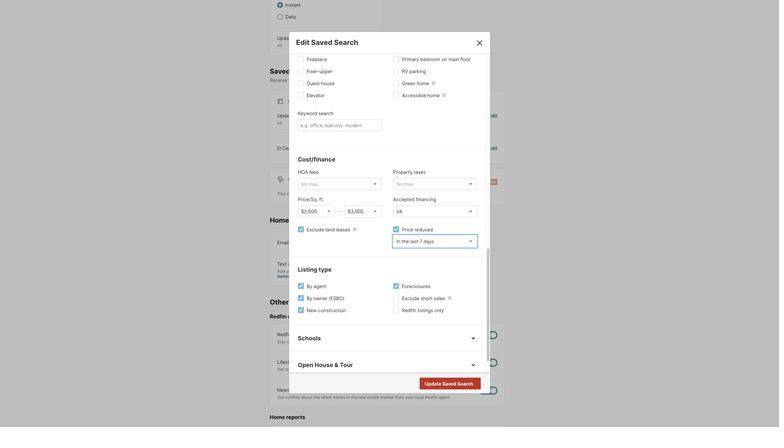Task type: locate. For each thing, give the bounding box(es) containing it.
edit saved search dialog
[[289, 0, 490, 405]]

0 vertical spatial search
[[334, 38, 358, 47]]

on right date at left
[[308, 339, 313, 344]]

design
[[380, 367, 393, 372]]

1 get from the top
[[277, 367, 284, 372]]

redfin inside edit saved search dialog
[[402, 308, 416, 313]]

2 horizontal spatial and
[[420, 339, 428, 344]]

1 vertical spatial by
[[307, 296, 312, 301]]

primary bedroom on main floor
[[402, 56, 471, 62]]

home right insights,
[[313, 367, 324, 372]]

0 vertical spatial get
[[277, 367, 284, 372]]

taxes
[[414, 169, 426, 175]]

open house & tour link
[[298, 361, 477, 370]]

all up el
[[277, 121, 282, 126]]

home right accessible
[[427, 92, 440, 98]]

1 vertical spatial search
[[318, 110, 333, 116]]

saved right create
[[312, 191, 325, 197]]

agent inside edit saved search dialog
[[314, 284, 326, 289]]

1 vertical spatial update types all
[[277, 113, 307, 126]]

1 horizontal spatial on
[[347, 77, 352, 83]]

0 horizontal spatial search
[[318, 110, 333, 116]]

1 for from the top
[[288, 99, 297, 105]]

1 horizontal spatial search
[[387, 77, 402, 83]]

1 vertical spatial your
[[286, 269, 295, 274]]

notifications
[[303, 77, 331, 83]]

0 horizontal spatial and
[[341, 339, 349, 344]]

improvement
[[325, 367, 350, 372]]

get down "lifestyle"
[[277, 367, 284, 372]]

searches
[[292, 67, 323, 75], [327, 191, 347, 197]]

0 horizontal spatial on
[[308, 339, 313, 344]]

0 vertical spatial home
[[417, 80, 429, 86]]

on left main
[[442, 56, 447, 62]]

by
[[307, 284, 312, 289], [307, 296, 312, 301]]

1 vertical spatial local
[[415, 395, 424, 400]]

2 vertical spatial edit
[[489, 145, 498, 151]]

searches up notifications
[[292, 67, 323, 75]]

1 horizontal spatial emails
[[451, 145, 465, 151]]

2 by from the top
[[307, 296, 312, 301]]

searches right ft.
[[327, 191, 347, 197]]

1 vertical spatial types
[[295, 113, 307, 119]]

types
[[295, 35, 307, 41], [295, 113, 307, 119]]

update down daily radio
[[277, 35, 293, 41]]

redfin listings only
[[402, 308, 444, 313]]

1 vertical spatial get
[[277, 395, 284, 400]]

and inside lifestyle & tips get local insights, home improvement tips, style and design resources.
[[371, 367, 379, 372]]

1 horizontal spatial in
[[347, 395, 350, 400]]

a
[[404, 339, 406, 344]]

add
[[277, 269, 285, 274]]

newsletter from my agent get notified about the latest trends in the real estate market from your local redfin agent.
[[277, 387, 451, 400]]

update
[[277, 35, 293, 41], [277, 113, 293, 119], [425, 381, 441, 387]]

by owner (fsbo)
[[307, 296, 345, 301]]

by agent
[[307, 284, 326, 289]]

1 edit button from the top
[[489, 112, 498, 126]]

2 all from the top
[[277, 121, 282, 126]]

redfin
[[402, 308, 416, 313], [270, 314, 287, 320], [277, 332, 291, 338], [425, 395, 438, 400]]

email
[[277, 240, 289, 246]]

all down daily radio
[[277, 43, 282, 48]]

by left owner
[[307, 296, 312, 301]]

real
[[359, 395, 366, 400]]

saved inside saved searches receive timely notifications based on your preferred search filters.
[[270, 67, 290, 75]]

new
[[307, 308, 317, 313]]

redfin inside the redfin news stay up to date on redfin's tools and features, how to buy or sell a home, and connect with an agent.
[[277, 332, 291, 338]]

home left the tours
[[270, 216, 289, 224]]

no for no results
[[450, 381, 456, 387]]

and right home,
[[420, 339, 428, 344]]

0 vertical spatial update types all
[[277, 35, 307, 48]]

on right based
[[347, 77, 352, 83]]

1 horizontal spatial exclude
[[402, 296, 419, 301]]

reports
[[286, 414, 305, 421]]

1 vertical spatial from
[[395, 395, 404, 400]]

your right market on the bottom of page
[[405, 395, 414, 400]]

type
[[319, 266, 332, 273]]

newsletter
[[277, 387, 301, 393]]

None checkbox
[[479, 331, 498, 339], [479, 387, 498, 395], [479, 331, 498, 339], [479, 387, 498, 395]]

instant
[[285, 2, 301, 8]]

exclude left "land"
[[307, 227, 324, 233]]

(sms)
[[288, 261, 302, 267]]

0 vertical spatial exclude
[[307, 227, 324, 233]]

1 horizontal spatial the
[[351, 395, 358, 400]]

by down account settings link
[[307, 284, 312, 289]]

0 vertical spatial types
[[295, 35, 307, 41]]

other emails
[[270, 298, 312, 306]]

1 horizontal spatial &
[[335, 362, 338, 369]]

1 vertical spatial searches
[[327, 191, 347, 197]]

emails for other emails
[[290, 298, 312, 306]]

0 horizontal spatial emails
[[290, 298, 312, 306]]

an
[[455, 339, 460, 344]]

1 vertical spatial in
[[347, 395, 350, 400]]

redfin left listings
[[402, 308, 416, 313]]

list box down reduced
[[393, 235, 477, 247]]

0 vertical spatial your
[[354, 77, 364, 83]]

lifestyle
[[277, 360, 296, 365]]

cost/finance
[[298, 156, 335, 163]]

0 horizontal spatial from
[[303, 387, 313, 393]]

agent. down update saved search
[[439, 395, 451, 400]]

no emails
[[443, 145, 465, 151]]

your
[[354, 77, 364, 83], [286, 269, 295, 274], [405, 395, 414, 400]]

1 home from the top
[[270, 216, 289, 224]]

1 vertical spatial all
[[277, 121, 282, 126]]

the left real
[[351, 395, 358, 400]]

in right number
[[325, 269, 329, 274]]

list box up you can create saved searches while searching for
[[298, 178, 381, 190]]

no results
[[450, 381, 473, 387]]

update types all down for sale
[[277, 113, 307, 126]]

saved up receive on the left of page
[[270, 67, 290, 75]]

2 get from the top
[[277, 395, 284, 400]]

foreclosures
[[402, 284, 430, 289]]

get
[[277, 367, 284, 372], [277, 395, 284, 400]]

0 vertical spatial agent
[[314, 284, 326, 289]]

list box
[[298, 178, 381, 190], [393, 178, 477, 190], [298, 205, 335, 217], [344, 205, 381, 217], [393, 205, 477, 217], [393, 235, 477, 247]]

or
[[391, 339, 395, 344]]

home reports
[[270, 414, 305, 421]]

the down my
[[314, 395, 320, 400]]

1 vertical spatial edit
[[489, 113, 498, 119]]

property taxes
[[393, 169, 426, 175]]

agent up latest
[[322, 387, 335, 393]]

to
[[293, 339, 297, 344], [377, 339, 381, 344]]

& left tour
[[335, 362, 338, 369]]

cerrito
[[282, 145, 298, 151]]

in
[[325, 269, 329, 274], [347, 395, 350, 400]]

1 horizontal spatial search
[[457, 381, 473, 387]]

keyword search
[[298, 110, 333, 116]]

leases
[[336, 227, 350, 233]]

redfin down update saved search
[[425, 395, 438, 400]]

from up 'about'
[[303, 387, 313, 393]]

0 vertical spatial agent.
[[461, 339, 473, 344]]

edit button
[[489, 112, 498, 126], [489, 145, 498, 152]]

1 horizontal spatial no
[[450, 381, 456, 387]]

no results button
[[443, 378, 480, 390]]

2 edit button from the top
[[489, 145, 498, 152]]

1 vertical spatial home
[[427, 92, 440, 98]]

0 horizontal spatial in
[[325, 269, 329, 274]]

e.g. office, balcony, modern text field
[[301, 122, 379, 128]]

redfin news stay up to date on redfin's tools and features, how to buy or sell a home, and connect with an agent.
[[277, 332, 473, 344]]

guest house
[[307, 80, 335, 86]]

2 horizontal spatial your
[[405, 395, 414, 400]]

update left no results
[[425, 381, 441, 387]]

agent. inside 'newsletter from my agent get notified about the latest trends in the real estate market from your local redfin agent.'
[[439, 395, 451, 400]]

price
[[402, 227, 413, 233]]

2 horizontal spatial on
[[442, 56, 447, 62]]

0 vertical spatial edit
[[296, 38, 310, 47]]

0 horizontal spatial &
[[297, 360, 300, 365]]

1 horizontal spatial to
[[377, 339, 381, 344]]

edit for edit button related to no emails
[[489, 145, 498, 151]]

agent up owner
[[314, 284, 326, 289]]

Instant radio
[[277, 2, 283, 8]]

2 vertical spatial update
[[425, 381, 441, 387]]

agent
[[314, 284, 326, 289], [322, 387, 335, 393]]

list box down ft.
[[298, 205, 335, 217]]

2 for from the top
[[288, 177, 297, 182]]

agent. right an
[[461, 339, 473, 344]]

0 vertical spatial for
[[288, 99, 297, 105]]

0 vertical spatial on
[[442, 56, 447, 62]]

get down newsletter
[[277, 395, 284, 400]]

1 vertical spatial agent
[[322, 387, 335, 393]]

1 vertical spatial search
[[457, 381, 473, 387]]

while
[[349, 191, 360, 197]]

edit button for update types
[[489, 112, 498, 126]]

1 horizontal spatial from
[[395, 395, 404, 400]]

and right "tools"
[[341, 339, 349, 344]]

list box down financing
[[393, 205, 477, 217]]

lifestyle & tips get local insights, home improvement tips, style and design resources.
[[277, 360, 414, 372]]

update saved search
[[425, 381, 473, 387]]

search inside button
[[457, 381, 473, 387]]

1 horizontal spatial local
[[415, 395, 424, 400]]

saved inside button
[[442, 381, 456, 387]]

0 horizontal spatial agent.
[[439, 395, 451, 400]]

for left sale
[[288, 99, 297, 105]]

my
[[314, 387, 321, 393]]

exclude down foreclosures
[[402, 296, 419, 301]]

0 horizontal spatial to
[[293, 339, 297, 344]]

on inside saved searches receive timely notifications based on your preferred search filters.
[[347, 77, 352, 83]]

1 vertical spatial emails
[[290, 298, 312, 306]]

1 horizontal spatial and
[[371, 367, 379, 372]]

search left green
[[387, 77, 402, 83]]

update inside button
[[425, 381, 441, 387]]

redfin for redfin updates
[[270, 314, 287, 320]]

0 vertical spatial searches
[[292, 67, 323, 75]]

home up accessible home at the top of page
[[417, 80, 429, 86]]

1 vertical spatial agent.
[[439, 395, 451, 400]]

search up e.g. office, balcony, modern text box
[[318, 110, 333, 116]]

0 vertical spatial no
[[443, 145, 449, 151]]

redfin for redfin listings only
[[402, 308, 416, 313]]

no
[[443, 145, 449, 151], [450, 381, 456, 387]]

1 vertical spatial edit button
[[489, 145, 498, 152]]

0 vertical spatial all
[[277, 43, 282, 48]]

1 vertical spatial update
[[277, 113, 293, 119]]

0 horizontal spatial the
[[314, 395, 320, 400]]

with
[[446, 339, 454, 344]]

0 vertical spatial in
[[325, 269, 329, 274]]

redfin down the 'other'
[[270, 314, 287, 320]]

0 horizontal spatial local
[[285, 367, 294, 372]]

0 vertical spatial edit button
[[489, 112, 498, 126]]

(fsbo)
[[329, 296, 345, 301]]

1 vertical spatial no
[[450, 381, 456, 387]]

on inside the redfin news stay up to date on redfin's tools and features, how to buy or sell a home, and connect with an agent.
[[308, 339, 313, 344]]

saved
[[311, 38, 332, 47], [270, 67, 290, 75], [312, 191, 325, 197], [442, 381, 456, 387]]

0 vertical spatial local
[[285, 367, 294, 372]]

searching
[[361, 191, 383, 197]]

1 by from the top
[[307, 284, 312, 289]]

saved up the fireplace
[[311, 38, 332, 47]]

no inside button
[[450, 381, 456, 387]]

search for edit saved search
[[334, 38, 358, 47]]

1 vertical spatial home
[[270, 414, 285, 421]]

& left tips
[[297, 360, 300, 365]]

home left reports
[[270, 414, 285, 421]]

0 vertical spatial home
[[270, 216, 289, 224]]

sale
[[298, 99, 310, 105]]

create
[[296, 191, 310, 197]]

0 horizontal spatial no
[[443, 145, 449, 151]]

to left buy
[[377, 339, 381, 344]]

from right market on the bottom of page
[[395, 395, 404, 400]]

0 horizontal spatial exclude
[[307, 227, 324, 233]]

timely
[[289, 77, 302, 83]]

—
[[338, 209, 342, 214]]

2 vertical spatial home
[[313, 367, 324, 372]]

0 vertical spatial from
[[303, 387, 313, 393]]

saved left the results
[[442, 381, 456, 387]]

0 vertical spatial emails
[[451, 145, 465, 151]]

edit inside dialog
[[296, 38, 310, 47]]

search inside dialog
[[318, 110, 333, 116]]

no for no emails
[[443, 145, 449, 151]]

edit
[[296, 38, 310, 47], [489, 113, 498, 119], [489, 145, 498, 151]]

update down for sale
[[277, 113, 293, 119]]

your inside saved searches receive timely notifications based on your preferred search filters.
[[354, 77, 364, 83]]

1 vertical spatial exclude
[[402, 296, 419, 301]]

update types all down daily
[[277, 35, 307, 48]]

0 horizontal spatial searches
[[292, 67, 323, 75]]

in right trends
[[347, 395, 350, 400]]

1 vertical spatial for
[[288, 177, 297, 182]]

your left preferred
[[354, 77, 364, 83]]

2 vertical spatial your
[[405, 395, 414, 400]]

el cerrito test 1
[[277, 145, 312, 151]]

types down daily
[[295, 35, 307, 41]]

0 vertical spatial search
[[387, 77, 402, 83]]

account settings
[[277, 269, 347, 279]]

2 home from the top
[[270, 414, 285, 421]]

to right up
[[293, 339, 297, 344]]

types down for sale
[[295, 113, 307, 119]]

hoa fees
[[298, 169, 319, 175]]

redfin up stay
[[277, 332, 291, 338]]

None checkbox
[[479, 359, 498, 367]]

1 horizontal spatial your
[[354, 77, 364, 83]]

receive
[[270, 77, 287, 83]]

for left rent
[[288, 177, 297, 182]]

can
[[287, 191, 295, 197]]

your up settings
[[286, 269, 295, 274]]

0 horizontal spatial search
[[334, 38, 358, 47]]

1 vertical spatial on
[[347, 77, 352, 83]]

and right style
[[371, 367, 379, 372]]

1 horizontal spatial agent.
[[461, 339, 473, 344]]

home for accessible home
[[427, 92, 440, 98]]

list box up financing
[[393, 178, 477, 190]]

0 vertical spatial by
[[307, 284, 312, 289]]

guest
[[307, 80, 320, 86]]

2 vertical spatial on
[[308, 339, 313, 344]]



Task type: describe. For each thing, give the bounding box(es) containing it.
local inside lifestyle & tips get local insights, home improvement tips, style and design resources.
[[285, 367, 294, 372]]

home for home tours
[[270, 216, 289, 224]]

redfin for redfin news stay up to date on redfin's tools and features, how to buy or sell a home, and connect with an agent.
[[277, 332, 291, 338]]

tour
[[340, 362, 353, 369]]

on for searches
[[347, 77, 352, 83]]

add your phone number in
[[277, 269, 330, 274]]

2 update types all from the top
[[277, 113, 307, 126]]

emails for no emails
[[451, 145, 465, 151]]

0 horizontal spatial your
[[286, 269, 295, 274]]

by for by owner (fsbo)
[[307, 296, 312, 301]]

date
[[298, 339, 307, 344]]

other
[[270, 298, 289, 306]]

connect
[[429, 339, 445, 344]]

sales
[[434, 296, 445, 301]]

1 all from the top
[[277, 43, 282, 48]]

bedroom
[[420, 56, 440, 62]]

update saved search button
[[420, 378, 481, 390]]

floor
[[460, 56, 471, 62]]

price reduced
[[402, 227, 433, 233]]

1 to from the left
[[293, 339, 297, 344]]

edit for edit saved search
[[296, 38, 310, 47]]

on for news
[[308, 339, 313, 344]]

rv parking
[[402, 68, 426, 74]]

tools
[[331, 339, 340, 344]]

list box down while
[[344, 205, 381, 217]]

owner
[[314, 296, 327, 301]]

agent. inside the redfin news stay up to date on redfin's tools and features, how to buy or sell a home, and connect with an agent.
[[461, 339, 473, 344]]

listings
[[418, 308, 433, 313]]

green home
[[402, 80, 429, 86]]

daily
[[285, 14, 296, 20]]

results
[[457, 381, 473, 387]]

resources.
[[394, 367, 414, 372]]

filters.
[[403, 77, 417, 83]]

stay
[[277, 339, 286, 344]]

2 the from the left
[[351, 395, 358, 400]]

1 types from the top
[[295, 35, 307, 41]]

accessible
[[402, 92, 426, 98]]

home for green home
[[417, 80, 429, 86]]

search for update saved search
[[457, 381, 473, 387]]

main
[[449, 56, 459, 62]]

1 the from the left
[[314, 395, 320, 400]]

accepted financing
[[393, 197, 436, 202]]

accepted
[[393, 197, 415, 202]]

green
[[402, 80, 415, 86]]

rv
[[402, 68, 408, 74]]

redfin updates
[[270, 314, 309, 320]]

local inside 'newsletter from my agent get notified about the latest trends in the real estate market from your local redfin agent.'
[[415, 395, 424, 400]]

rent
[[298, 177, 311, 182]]

exclude for exclude short sales
[[402, 296, 419, 301]]

property
[[393, 169, 413, 175]]

buy
[[382, 339, 390, 344]]

0 vertical spatial update
[[277, 35, 293, 41]]

you can create saved searches while searching for
[[277, 191, 392, 197]]

hoa
[[298, 169, 308, 175]]

parking
[[409, 68, 426, 74]]

searches inside saved searches receive timely notifications based on your preferred search filters.
[[292, 67, 323, 75]]

1 update types all from the top
[[277, 35, 307, 48]]

insights,
[[295, 367, 312, 372]]

get inside lifestyle & tips get local insights, home improvement tips, style and design resources.
[[277, 367, 284, 372]]

latest
[[321, 395, 332, 400]]

how
[[368, 339, 376, 344]]

market
[[380, 395, 394, 400]]

for rent
[[288, 177, 311, 182]]

house
[[315, 362, 333, 369]]

& inside lifestyle & tips get local insights, home improvement tips, style and design resources.
[[297, 360, 300, 365]]

home tours
[[270, 216, 308, 224]]

your inside 'newsletter from my agent get notified about the latest trends in the real estate market from your local redfin agent.'
[[405, 395, 414, 400]]

estate
[[367, 395, 379, 400]]

accessible home
[[402, 92, 440, 98]]

in inside 'newsletter from my agent get notified about the latest trends in the real estate market from your local redfin agent.'
[[347, 395, 350, 400]]

search inside saved searches receive timely notifications based on your preferred search filters.
[[387, 77, 402, 83]]

short
[[421, 296, 432, 301]]

agent inside 'newsletter from my agent get notified about the latest trends in the real estate market from your local redfin agent.'
[[322, 387, 335, 393]]

fees
[[309, 169, 319, 175]]

tips
[[302, 360, 310, 365]]

test
[[299, 145, 309, 151]]

price/sq.
[[298, 197, 318, 202]]

news
[[293, 332, 304, 338]]

exclude short sales
[[402, 296, 445, 301]]

construction
[[318, 308, 346, 313]]

saved searches receive timely notifications based on your preferred search filters.
[[270, 67, 417, 83]]

by for by agent
[[307, 284, 312, 289]]

el
[[277, 145, 281, 151]]

Daily radio
[[277, 14, 283, 20]]

edit button for no emails
[[489, 145, 498, 152]]

up
[[287, 339, 292, 344]]

edit saved search
[[296, 38, 358, 47]]

for for for sale
[[288, 99, 297, 105]]

redfin inside 'newsletter from my agent get notified about the latest trends in the real estate market from your local redfin agent.'
[[425, 395, 438, 400]]

tips,
[[351, 367, 360, 372]]

account
[[330, 269, 347, 274]]

& inside edit saved search dialog
[[335, 362, 338, 369]]

trends
[[333, 395, 345, 400]]

on inside edit saved search dialog
[[442, 56, 447, 62]]

1 horizontal spatial searches
[[327, 191, 347, 197]]

fireplace
[[307, 56, 327, 62]]

for for for rent
[[288, 177, 297, 182]]

edit for edit button related to update types
[[489, 113, 498, 119]]

for
[[384, 191, 391, 197]]

listing type
[[298, 266, 332, 273]]

2 to from the left
[[377, 339, 381, 344]]

only
[[434, 308, 444, 313]]

2 types from the top
[[295, 113, 307, 119]]

number
[[309, 269, 324, 274]]

fixer-upper
[[307, 68, 332, 74]]

home for home reports
[[270, 414, 285, 421]]

schools
[[298, 335, 321, 342]]

listing
[[298, 266, 317, 273]]

based
[[332, 77, 346, 83]]

sell
[[396, 339, 403, 344]]

exclude for exclude land leases
[[307, 227, 324, 233]]

elevator
[[307, 92, 325, 98]]

edit saved search element
[[296, 38, 469, 47]]

reduced
[[415, 227, 433, 233]]

house
[[321, 80, 335, 86]]

home inside lifestyle & tips get local insights, home improvement tips, style and design resources.
[[313, 367, 324, 372]]

tours
[[291, 216, 308, 224]]

for sale
[[288, 99, 310, 105]]

exclude land leases
[[307, 227, 350, 233]]

style
[[361, 367, 370, 372]]

phone
[[296, 269, 308, 274]]

updates
[[288, 314, 309, 320]]

preferred
[[365, 77, 386, 83]]

get inside 'newsletter from my agent get notified about the latest trends in the real estate market from your local redfin agent.'
[[277, 395, 284, 400]]

text
[[277, 261, 287, 267]]

text (sms)
[[277, 261, 302, 267]]



Task type: vqa. For each thing, say whether or not it's contained in the screenshot.
emails related to Other emails
yes



